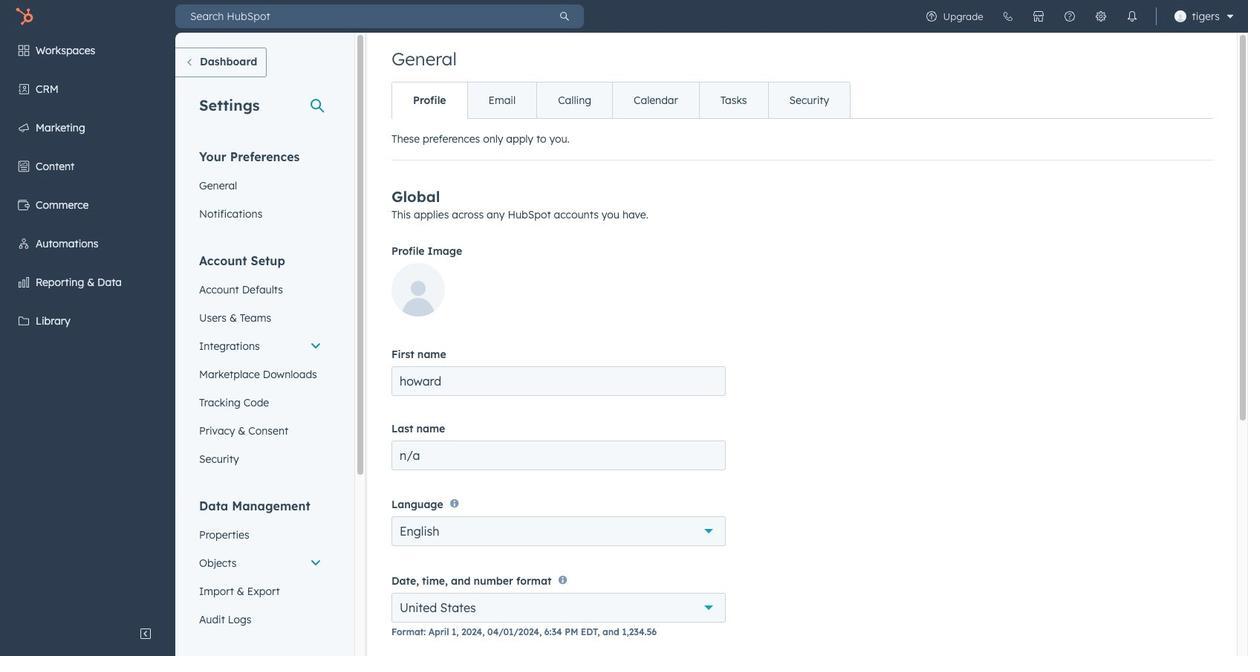 Task type: vqa. For each thing, say whether or not it's contained in the screenshot.
the top mentioned
no



Task type: locate. For each thing, give the bounding box(es) containing it.
0 horizontal spatial menu
[[0, 33, 175, 619]]

menu
[[916, 0, 1239, 33], [0, 33, 175, 619]]

your preferences element
[[190, 149, 331, 228]]

data management element
[[190, 498, 331, 634]]

navigation
[[392, 82, 851, 119]]

account setup element
[[190, 253, 331, 473]]

help image
[[1064, 10, 1076, 22]]

None text field
[[392, 366, 726, 396], [392, 441, 726, 470], [392, 366, 726, 396], [392, 441, 726, 470]]

notifications image
[[1126, 10, 1138, 22]]



Task type: describe. For each thing, give the bounding box(es) containing it.
marketplaces image
[[1033, 10, 1044, 22]]

settings image
[[1095, 10, 1107, 22]]

howard n/a image
[[1174, 10, 1186, 22]]

1 horizontal spatial menu
[[916, 0, 1239, 33]]

Search HubSpot search field
[[175, 4, 545, 28]]



